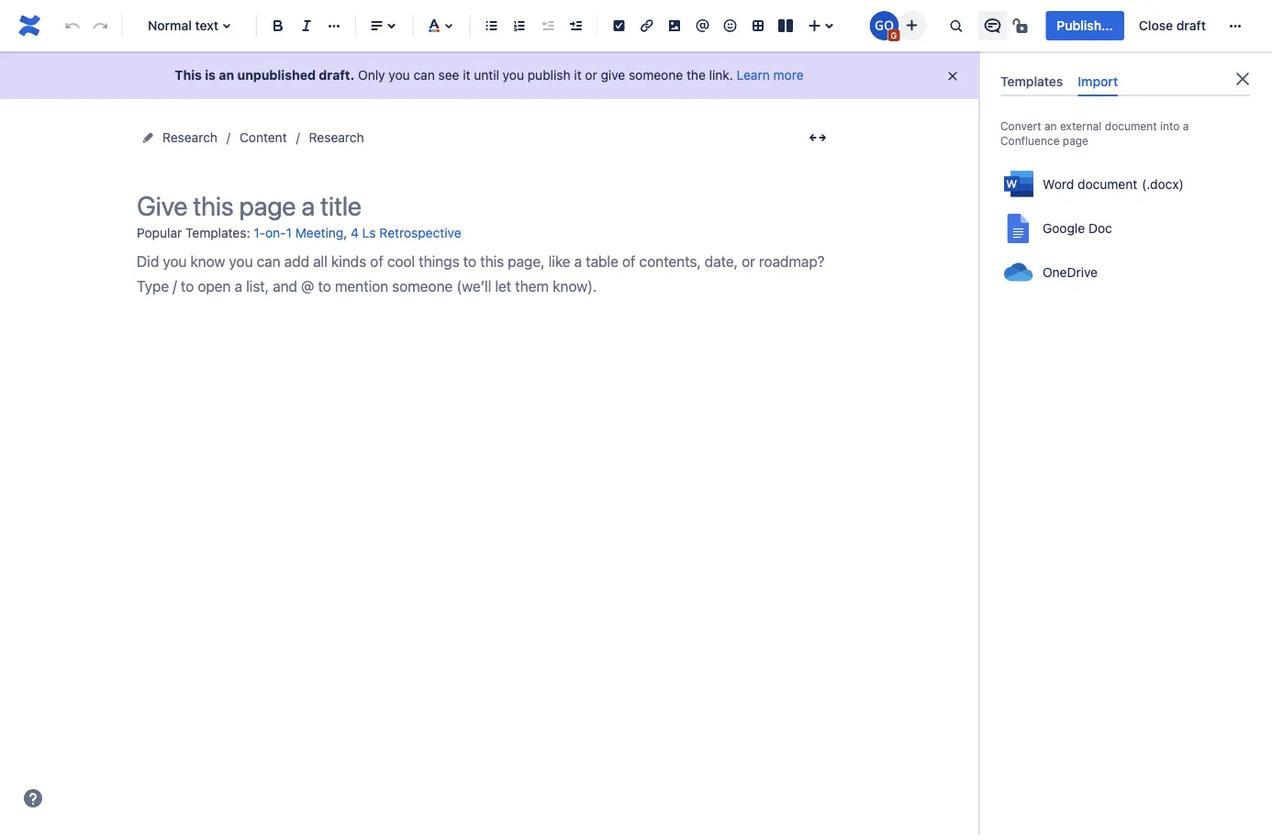 Task type: describe. For each thing, give the bounding box(es) containing it.
link image
[[636, 15, 658, 37]]

1-
[[254, 225, 265, 240]]

retrospective
[[379, 225, 461, 240]]

publish...
[[1057, 18, 1113, 33]]

learn
[[737, 67, 770, 83]]

or
[[585, 67, 597, 83]]

(.docx)
[[1142, 176, 1184, 191]]

research for 1st research link from right
[[309, 130, 364, 145]]

comment icon image
[[982, 15, 1004, 37]]

onedrive button
[[997, 251, 1254, 295]]

1 it from the left
[[463, 67, 470, 83]]

convert
[[1000, 119, 1041, 132]]

1 research link from the left
[[162, 127, 218, 149]]

google doc button
[[997, 207, 1254, 251]]

word
[[1043, 176, 1074, 191]]

meeting
[[295, 225, 343, 240]]

google doc
[[1043, 220, 1112, 235]]

link.
[[709, 67, 733, 83]]

an inside convert an external document into a confluence page
[[1044, 119, 1057, 132]]

bold ⌘b image
[[267, 15, 289, 37]]

content
[[240, 130, 287, 145]]

google
[[1043, 220, 1085, 235]]

1-on-1 meeting button
[[254, 218, 343, 249]]

numbered list ⌘⇧7 image
[[509, 15, 531, 37]]

close
[[1139, 18, 1173, 33]]

outdent ⇧tab image
[[537, 15, 559, 37]]

find and replace image
[[945, 15, 967, 37]]

mention image
[[691, 15, 713, 37]]

table image
[[747, 15, 769, 37]]

templates
[[1000, 73, 1063, 89]]

confluence image
[[15, 11, 44, 40]]

normal text
[[148, 18, 218, 33]]

learn more link
[[737, 67, 804, 83]]

research for first research link from left
[[162, 130, 218, 145]]

draft
[[1176, 18, 1206, 33]]

unpublished
[[237, 67, 316, 83]]

can
[[413, 67, 435, 83]]

a
[[1183, 119, 1189, 132]]

1 vertical spatial document
[[1078, 176, 1137, 191]]

no restrictions image
[[1011, 15, 1033, 37]]

publish
[[528, 67, 571, 83]]

tab list containing templates
[[993, 66, 1257, 97]]



Task type: locate. For each thing, give the bounding box(es) containing it.
it left or
[[574, 67, 582, 83]]

,
[[343, 225, 347, 240]]

confluence image
[[15, 11, 44, 40]]

dismiss image
[[945, 69, 960, 84]]

draft.
[[319, 67, 355, 83]]

you right until
[[503, 67, 524, 83]]

see
[[438, 67, 459, 83]]

2 you from the left
[[503, 67, 524, 83]]

someone
[[629, 67, 683, 83]]

1 research from the left
[[162, 130, 218, 145]]

more
[[773, 67, 804, 83]]

1 horizontal spatial you
[[503, 67, 524, 83]]

templates:
[[185, 225, 250, 240]]

text
[[195, 18, 218, 33]]

you left can
[[389, 67, 410, 83]]

convert an external document into a confluence page
[[1000, 119, 1189, 147]]

ls
[[362, 225, 376, 240]]

0 horizontal spatial research
[[162, 130, 218, 145]]

0 vertical spatial an
[[219, 67, 234, 83]]

help image
[[22, 788, 44, 810]]

onedrive
[[1043, 264, 1098, 279]]

popular
[[137, 225, 182, 240]]

only
[[358, 67, 385, 83]]

invite to edit image
[[901, 14, 923, 36]]

action item image
[[608, 15, 630, 37]]

document inside convert an external document into a confluence page
[[1105, 119, 1157, 132]]

1 horizontal spatial research link
[[309, 127, 364, 149]]

add image, video, or file image
[[664, 15, 686, 37]]

an up "confluence"
[[1044, 119, 1057, 132]]

layouts image
[[775, 15, 797, 37]]

indent tab image
[[565, 15, 587, 37]]

1 horizontal spatial an
[[1044, 119, 1057, 132]]

research right move this page icon
[[162, 130, 218, 145]]

page
[[1063, 134, 1089, 147]]

close draft button
[[1128, 11, 1217, 40]]

2 research from the left
[[309, 130, 364, 145]]

this
[[175, 67, 202, 83]]

0 horizontal spatial it
[[463, 67, 470, 83]]

tab list
[[993, 66, 1257, 97]]

into
[[1160, 119, 1180, 132]]

0 horizontal spatial you
[[389, 67, 410, 83]]

popular templates: 1-on-1 meeting , 4 ls retrospective
[[137, 225, 461, 240]]

document
[[1105, 119, 1157, 132], [1078, 176, 1137, 191]]

1 vertical spatial an
[[1044, 119, 1057, 132]]

normal
[[148, 18, 192, 33]]

it
[[463, 67, 470, 83], [574, 67, 582, 83]]

is
[[205, 67, 216, 83]]

normal text button
[[130, 6, 249, 46]]

confluence
[[1000, 134, 1060, 147]]

an
[[219, 67, 234, 83], [1044, 119, 1057, 132]]

0 horizontal spatial an
[[219, 67, 234, 83]]

an right is
[[219, 67, 234, 83]]

on-
[[265, 225, 286, 240]]

research link down draft.
[[309, 127, 364, 149]]

bullet list ⌘⇧8 image
[[481, 15, 503, 37]]

word document (.docx)
[[1043, 176, 1184, 191]]

1 horizontal spatial research
[[309, 130, 364, 145]]

until
[[474, 67, 499, 83]]

make page full-width image
[[807, 127, 829, 149]]

external
[[1060, 119, 1102, 132]]

italic ⌘i image
[[295, 15, 317, 37]]

2 it from the left
[[574, 67, 582, 83]]

research down draft.
[[309, 130, 364, 145]]

0 horizontal spatial research link
[[162, 127, 218, 149]]

Main content area, start typing to enter text. text field
[[137, 249, 834, 299]]

doc
[[1089, 220, 1112, 235]]

more formatting image
[[323, 15, 345, 37]]

1 you from the left
[[389, 67, 410, 83]]

this is an unpublished draft. only you can see it until you publish it or give someone the link. learn more
[[175, 67, 804, 83]]

move this page image
[[140, 130, 155, 145]]

0 vertical spatial document
[[1105, 119, 1157, 132]]

1 horizontal spatial it
[[574, 67, 582, 83]]

2 research link from the left
[[309, 127, 364, 149]]

content link
[[240, 127, 287, 149]]

gary orlando image
[[870, 11, 899, 40]]

give
[[601, 67, 625, 83]]

import
[[1078, 73, 1118, 89]]

publish... button
[[1046, 11, 1124, 40]]

the
[[687, 67, 706, 83]]

more image
[[1224, 15, 1246, 37]]

4 ls retrospective button
[[351, 218, 461, 249]]

research link right move this page icon
[[162, 127, 218, 149]]

document up doc
[[1078, 176, 1137, 191]]

close draft
[[1139, 18, 1206, 33]]

undo ⌘z image
[[62, 15, 84, 37]]

research link
[[162, 127, 218, 149], [309, 127, 364, 149]]

redo ⌘⇧z image
[[89, 15, 111, 37]]

close templates and import image
[[1232, 68, 1254, 90]]

1
[[286, 225, 292, 240]]

document left into
[[1105, 119, 1157, 132]]

align left image
[[366, 15, 388, 37]]

it right "see"
[[463, 67, 470, 83]]

4
[[351, 225, 359, 240]]

emoji image
[[719, 15, 741, 37]]

Give this page a title text field
[[137, 191, 834, 221]]

you
[[389, 67, 410, 83], [503, 67, 524, 83]]

research
[[162, 130, 218, 145], [309, 130, 364, 145]]



Task type: vqa. For each thing, say whether or not it's contained in the screenshot.
bottommost an
yes



